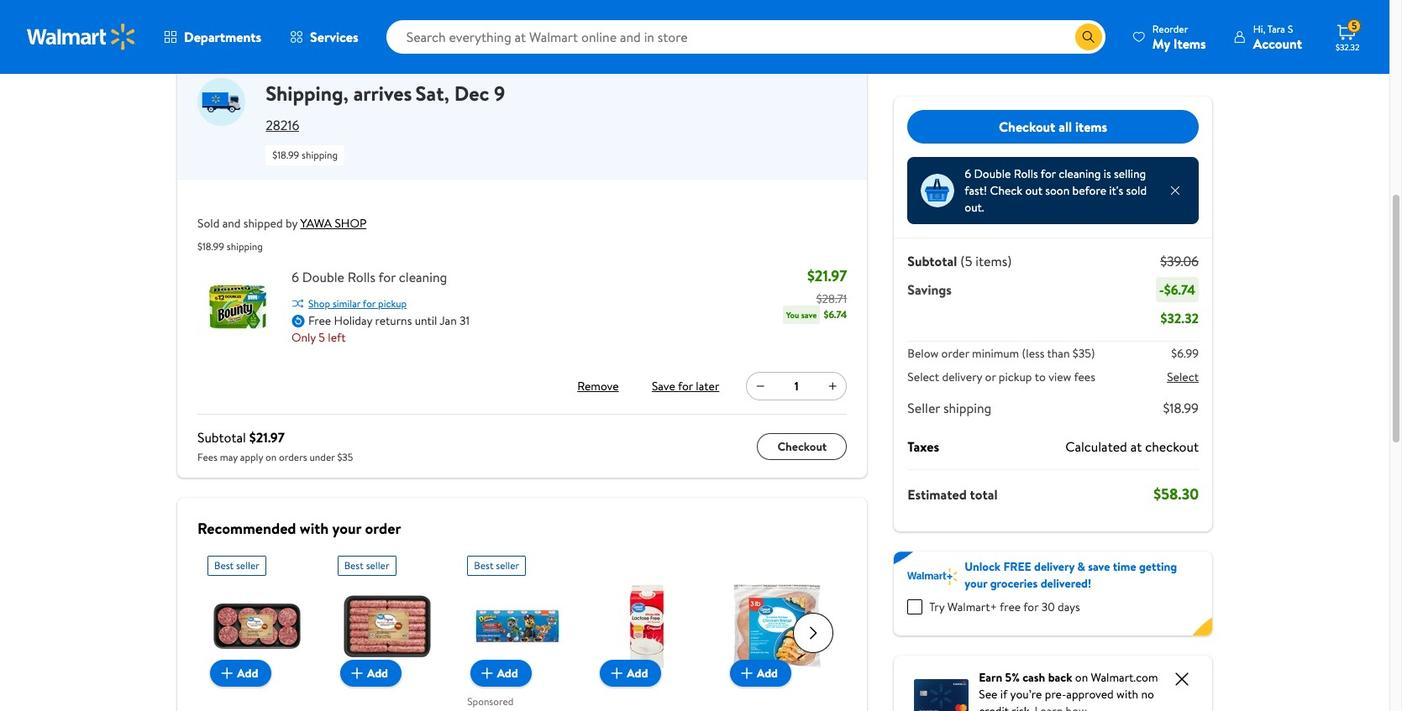 Task type: locate. For each thing, give the bounding box(es) containing it.
5 add group from the left
[[727, 550, 827, 712]]

0 vertical spatial cleaning
[[1059, 166, 1101, 182]]

shipping
[[302, 148, 338, 162], [227, 240, 263, 254], [944, 399, 992, 418]]

increase quantity 6 double rolls for cleaning, current quantity 1 image
[[826, 380, 840, 393]]

2 horizontal spatial seller
[[496, 559, 520, 573]]

0 vertical spatial your
[[332, 519, 362, 540]]

checkout inside button
[[778, 438, 827, 455]]

your down $35
[[332, 519, 362, 540]]

shipping down and
[[227, 240, 263, 254]]

best for 5th the add button from right
[[214, 559, 234, 573]]

seller for fourth add to cart icon from the right
[[236, 559, 260, 573]]

banner containing unlock free delivery & save time getting your groceries delivered!
[[894, 552, 1213, 636]]

0 vertical spatial double
[[974, 166, 1011, 182]]

back
[[1049, 670, 1073, 687]]

2 best seller from the left
[[344, 559, 390, 573]]

delivery left or
[[943, 369, 983, 386]]

save right you
[[802, 309, 817, 321]]

3 best from the left
[[474, 559, 494, 573]]

subtotal
[[908, 252, 957, 271], [198, 429, 246, 447]]

calculated
[[1066, 438, 1128, 456]]

1 horizontal spatial delivery
[[1035, 559, 1075, 576]]

0 vertical spatial $32.32
[[1336, 41, 1360, 53]]

order
[[942, 345, 970, 362], [365, 519, 401, 540]]

0 horizontal spatial $6.74
[[824, 308, 847, 322]]

sold
[[1127, 182, 1147, 199]]

5 add button from the left
[[730, 661, 792, 688]]

add
[[237, 666, 258, 682], [367, 666, 388, 682], [497, 666, 518, 682], [627, 666, 648, 682], [757, 666, 778, 682]]

4 add from the left
[[627, 666, 648, 682]]

Try Walmart+ free for 30 days checkbox
[[908, 600, 923, 615]]

try
[[930, 599, 945, 616]]

0 horizontal spatial save
[[802, 309, 817, 321]]

1 best from the left
[[214, 559, 234, 573]]

0 horizontal spatial rolls
[[348, 268, 376, 287]]

best for third the add button from the right
[[474, 559, 494, 573]]

1 add button from the left
[[210, 661, 272, 688]]

$39.06
[[1161, 252, 1199, 271]]

1 vertical spatial $21.97
[[249, 429, 285, 447]]

seller for second add to cart icon from the right
[[496, 559, 520, 573]]

walmart plus image
[[908, 569, 958, 586]]

select for select button
[[1167, 369, 1199, 386]]

days
[[1058, 599, 1081, 616]]

banner
[[894, 552, 1213, 636]]

with right the "recommended"
[[300, 519, 329, 540]]

1 horizontal spatial cleaning
[[1059, 166, 1101, 182]]

rolls left soon
[[1014, 166, 1039, 182]]

rolls for 6 double rolls for cleaning
[[348, 268, 376, 287]]

0 vertical spatial on
[[266, 451, 277, 465]]

0 horizontal spatial 6
[[292, 268, 299, 287]]

if
[[1001, 687, 1008, 703]]

fees
[[1074, 369, 1096, 386]]

0 vertical spatial 6
[[965, 166, 972, 182]]

rolls inside 6 double rolls for cleaning is selling fast! check out soon before it's sold out.
[[1014, 166, 1039, 182]]

4 add button from the left
[[600, 661, 662, 688]]

checkout
[[999, 117, 1056, 136], [778, 438, 827, 455]]

pickup
[[378, 297, 407, 311], [999, 369, 1032, 386]]

shipping for $18.99 shipping
[[302, 148, 338, 162]]

0 horizontal spatial pickup
[[378, 297, 407, 311]]

subtotal for subtotal (5 items)
[[908, 252, 957, 271]]

fees
[[198, 451, 218, 465]]

3 seller from the left
[[496, 559, 520, 573]]

shipping
[[266, 79, 343, 108]]

rolls up shop similar for pickup dropdown button
[[348, 268, 376, 287]]

2 horizontal spatial best seller
[[474, 559, 520, 573]]

1 horizontal spatial save
[[1089, 559, 1111, 576]]

3 best seller from the left
[[474, 559, 520, 573]]

below
[[908, 345, 939, 362]]

items)
[[976, 252, 1012, 271]]

subtotal inside subtotal $21.97 fees may apply on orders under $35
[[198, 429, 246, 447]]

0 vertical spatial with
[[300, 519, 329, 540]]

1 horizontal spatial $18.99
[[273, 148, 299, 162]]

for inside 6 double rolls for cleaning is selling fast! check out soon before it's sold out.
[[1041, 166, 1056, 182]]

1 horizontal spatial double
[[974, 166, 1011, 182]]

$21.97 up the $28.71 at top
[[808, 266, 847, 287]]

1 horizontal spatial your
[[965, 576, 988, 593]]

for right save
[[678, 378, 693, 395]]

$18.99 down sold
[[198, 240, 224, 254]]

your inside unlock free delivery & save time getting your groceries delivered!
[[965, 576, 988, 593]]

0 horizontal spatial 5
[[319, 329, 325, 346]]

1 horizontal spatial pickup
[[999, 369, 1032, 386]]

1 horizontal spatial $21.97
[[808, 266, 847, 287]]

services
[[310, 28, 359, 46]]

with left "no"
[[1117, 687, 1139, 703]]

for up shop similar for pickup dropdown button
[[379, 268, 396, 287]]

2 horizontal spatial shipping
[[944, 399, 992, 418]]

cleaning left is at the top of the page
[[1059, 166, 1101, 182]]

cleaning for 6 double rolls for cleaning
[[399, 268, 447, 287]]

1 horizontal spatial $6.74
[[1165, 281, 1196, 299]]

cleaning inside 6 double rolls for cleaning is selling fast! check out soon before it's sold out.
[[1059, 166, 1101, 182]]

&
[[1078, 559, 1086, 576]]

with inside earn 5% cash back on walmart.com see if you're pre-approved with no credit risk.
[[1117, 687, 1139, 703]]

0 horizontal spatial your
[[332, 519, 362, 540]]

subtotal up savings
[[908, 252, 957, 271]]

similar
[[333, 297, 361, 311]]

3 add to cart image from the left
[[477, 664, 497, 684]]

decrease quantity 6 double rolls for cleaning, current quantity 1 image
[[754, 380, 768, 393]]

$18.99
[[273, 148, 299, 162], [198, 240, 224, 254], [1164, 399, 1199, 418]]

$32.32 right account at the right top
[[1336, 41, 1360, 53]]

1 vertical spatial pickup
[[999, 369, 1032, 386]]

for inside banner
[[1024, 599, 1039, 616]]

1 vertical spatial $6.74
[[824, 308, 847, 322]]

1 vertical spatial checkout
[[778, 438, 827, 455]]

0 horizontal spatial select
[[908, 369, 940, 386]]

1 add to cart image from the left
[[217, 664, 237, 684]]

6 double rolls for cleaning
[[292, 268, 447, 287]]

0 horizontal spatial shipping
[[227, 240, 263, 254]]

2 horizontal spatial $18.99
[[1164, 399, 1199, 418]]

1 vertical spatial $32.32
[[1161, 309, 1199, 328]]

sold
[[198, 215, 220, 232]]

for for 6 double rolls for cleaning is selling fast! check out soon before it's sold out.
[[1041, 166, 1056, 182]]

1 vertical spatial on
[[1076, 670, 1089, 687]]

0 horizontal spatial best
[[214, 559, 234, 573]]

1 vertical spatial shipping
[[227, 240, 263, 254]]

1 vertical spatial order
[[365, 519, 401, 540]]

yawa
[[300, 215, 332, 232]]

save
[[802, 309, 817, 321], [1089, 559, 1111, 576]]

(5
[[961, 252, 973, 271]]

1 vertical spatial delivery
[[1035, 559, 1075, 576]]

6 inside 6 double rolls for cleaning link
[[292, 268, 299, 287]]

best seller for 3rd add group from right
[[474, 559, 520, 573]]

$21.97
[[808, 266, 847, 287], [249, 429, 285, 447]]

1 select from the left
[[908, 369, 940, 386]]

free holiday returns until jan 31
[[308, 313, 470, 330]]

check
[[990, 182, 1023, 199]]

items
[[1174, 34, 1207, 53]]

double up out. at the top of the page
[[974, 166, 1011, 182]]

0 horizontal spatial $21.97
[[249, 429, 285, 447]]

0 vertical spatial rolls
[[1014, 166, 1039, 182]]

$18.99 down 28216 button
[[273, 148, 299, 162]]

0 vertical spatial save
[[802, 309, 817, 321]]

pickup for for
[[378, 297, 407, 311]]

30
[[1042, 599, 1055, 616]]

0 horizontal spatial checkout
[[778, 438, 827, 455]]

Walmart Site-Wide search field
[[386, 20, 1106, 54]]

0 horizontal spatial best seller
[[214, 559, 260, 573]]

1 vertical spatial double
[[302, 268, 345, 287]]

2 best from the left
[[344, 559, 364, 573]]

5%
[[1006, 670, 1020, 687]]

2 horizontal spatial best
[[474, 559, 494, 573]]

add to cart image
[[217, 664, 237, 684], [347, 664, 367, 684], [477, 664, 497, 684], [607, 664, 627, 684]]

cleaning for 6 double rolls for cleaning is selling fast! check out soon before it's sold out.
[[1059, 166, 1101, 182]]

or
[[985, 369, 996, 386]]

out.
[[965, 199, 985, 216]]

by
[[286, 215, 298, 232]]

$21.97 up apply
[[249, 429, 285, 447]]

0 vertical spatial subtotal
[[908, 252, 957, 271]]

$21.97 $28.71 you save $6.74
[[786, 266, 847, 322]]

$32.32 down -$6.74
[[1161, 309, 1199, 328]]

2 vertical spatial shipping
[[944, 399, 992, 418]]

checkout inside 'button'
[[999, 117, 1056, 136]]

1 horizontal spatial subtotal
[[908, 252, 957, 271]]

reorder my items
[[1153, 21, 1207, 53]]

double for 6 double rolls for cleaning is selling fast! check out soon before it's sold out.
[[974, 166, 1011, 182]]

0 vertical spatial 5
[[1352, 19, 1358, 33]]

0 vertical spatial checkout
[[999, 117, 1056, 136]]

you're
[[1011, 687, 1042, 703]]

1 vertical spatial $18.99
[[198, 240, 224, 254]]

best for 2nd the add button from left
[[344, 559, 364, 573]]

0 horizontal spatial on
[[266, 451, 277, 465]]

0 vertical spatial $18.99
[[273, 148, 299, 162]]

subtotal up may
[[198, 429, 246, 447]]

services button
[[276, 17, 373, 57]]

for inside button
[[678, 378, 693, 395]]

0 horizontal spatial subtotal
[[198, 429, 246, 447]]

0 vertical spatial $6.74
[[1165, 281, 1196, 299]]

$18.99 for $18.99
[[1164, 399, 1199, 418]]

1 horizontal spatial shipping
[[302, 148, 338, 162]]

0 vertical spatial delivery
[[943, 369, 983, 386]]

seller
[[236, 559, 260, 573], [366, 559, 390, 573], [496, 559, 520, 573]]

$6.74 right you
[[824, 308, 847, 322]]

1 horizontal spatial best seller
[[344, 559, 390, 573]]

shipping down or
[[944, 399, 992, 418]]

1 horizontal spatial 5
[[1352, 19, 1358, 33]]

$28.71
[[817, 291, 847, 308]]

2 seller from the left
[[366, 559, 390, 573]]

6 up out. at the top of the page
[[965, 166, 972, 182]]

-
[[1160, 281, 1165, 299]]

select
[[908, 369, 940, 386], [1167, 369, 1199, 386]]

jan
[[440, 313, 457, 330]]

checkout down '1'
[[778, 438, 827, 455]]

1 vertical spatial rolls
[[348, 268, 376, 287]]

is
[[1104, 166, 1112, 182]]

it's
[[1110, 182, 1124, 199]]

delivery left "&"
[[1035, 559, 1075, 576]]

0 horizontal spatial $18.99
[[198, 240, 224, 254]]

less than x qty image
[[921, 174, 955, 208]]

1 horizontal spatial 6
[[965, 166, 972, 182]]

walmart.com
[[1091, 670, 1159, 687]]

all
[[1059, 117, 1072, 136]]

$35)
[[1073, 345, 1095, 362]]

2 select from the left
[[1167, 369, 1199, 386]]

$18.99 inside 'shipping, arrives sat, dec 9 28216' element
[[273, 148, 299, 162]]

1 vertical spatial subtotal
[[198, 429, 246, 447]]

pickup left to
[[999, 369, 1032, 386]]

0 horizontal spatial seller
[[236, 559, 260, 573]]

add to cart image
[[737, 664, 757, 684]]

1 add group from the left
[[208, 550, 307, 712]]

capital one credit card image
[[915, 676, 969, 712]]

seller shipping
[[908, 399, 992, 418]]

double inside 6 double rolls for cleaning is selling fast! check out soon before it's sold out.
[[974, 166, 1011, 182]]

0 vertical spatial $21.97
[[808, 266, 847, 287]]

rolls
[[1014, 166, 1039, 182], [348, 268, 376, 287]]

6
[[965, 166, 972, 182], [292, 268, 299, 287]]

1 horizontal spatial rolls
[[1014, 166, 1039, 182]]

select down below
[[908, 369, 940, 386]]

1 vertical spatial cleaning
[[399, 268, 447, 287]]

6 down sold and shipped by yawa shop $18.99 shipping
[[292, 268, 299, 287]]

$35
[[337, 451, 353, 465]]

0 horizontal spatial double
[[302, 268, 345, 287]]

fast!
[[965, 182, 988, 199]]

select button
[[1167, 369, 1199, 386]]

double up shop in the top left of the page
[[302, 268, 345, 287]]

1 horizontal spatial best
[[344, 559, 364, 573]]

pickup for or
[[999, 369, 1032, 386]]

under
[[310, 451, 335, 465]]

left
[[328, 329, 346, 346]]

estimated
[[908, 485, 967, 504]]

1 vertical spatial save
[[1089, 559, 1111, 576]]

recommended
[[198, 519, 296, 540]]

0 vertical spatial pickup
[[378, 297, 407, 311]]

$18.99 down select button
[[1164, 399, 1199, 418]]

apply
[[240, 451, 263, 465]]

1 vertical spatial with
[[1117, 687, 1139, 703]]

1 horizontal spatial checkout
[[999, 117, 1056, 136]]

1 horizontal spatial with
[[1117, 687, 1139, 703]]

5 right s
[[1352, 19, 1358, 33]]

save right "&"
[[1089, 559, 1111, 576]]

pickup up returns
[[378, 297, 407, 311]]

departments
[[184, 28, 261, 46]]

1 vertical spatial your
[[965, 576, 988, 593]]

seller
[[908, 399, 941, 418]]

1 horizontal spatial seller
[[366, 559, 390, 573]]

1 add from the left
[[237, 666, 258, 682]]

double for 6 double rolls for cleaning
[[302, 268, 345, 287]]

your up walmart+
[[965, 576, 988, 593]]

6 inside 6 double rolls for cleaning is selling fast! check out soon before it's sold out.
[[965, 166, 972, 182]]

to
[[1035, 369, 1046, 386]]

$6.74
[[1165, 281, 1196, 299], [824, 308, 847, 322]]

cleaning up until on the left
[[399, 268, 447, 287]]

shipping down shipping
[[302, 148, 338, 162]]

save for later button
[[649, 373, 723, 400]]

0 vertical spatial order
[[942, 345, 970, 362]]

2 add from the left
[[367, 666, 388, 682]]

time
[[1113, 559, 1137, 576]]

1 vertical spatial 6
[[292, 268, 299, 287]]

add group
[[208, 550, 307, 712], [338, 550, 437, 712], [468, 550, 567, 712], [598, 550, 697, 712], [727, 550, 827, 712]]

subtotal (5 items)
[[908, 252, 1012, 271]]

0 vertical spatial shipping
[[302, 148, 338, 162]]

unlock free delivery & save time getting your groceries delivered!
[[965, 559, 1178, 593]]

on right back
[[1076, 670, 1089, 687]]

1 horizontal spatial select
[[1167, 369, 1199, 386]]

cash
[[1023, 670, 1046, 687]]

0 horizontal spatial order
[[365, 519, 401, 540]]

for left "30"
[[1024, 599, 1039, 616]]

1 horizontal spatial on
[[1076, 670, 1089, 687]]

0 horizontal spatial cleaning
[[399, 268, 447, 287]]

out
[[1026, 182, 1043, 199]]

select down $6.99
[[1167, 369, 1199, 386]]

5 $32.32
[[1336, 19, 1360, 53]]

2 vertical spatial $18.99
[[1164, 399, 1199, 418]]

1 seller from the left
[[236, 559, 260, 573]]

$6.99
[[1172, 345, 1199, 362]]

on right apply
[[266, 451, 277, 465]]

close nudge image
[[1169, 184, 1182, 198]]

for left before at the right of page
[[1041, 166, 1056, 182]]

shipping for seller shipping
[[944, 399, 992, 418]]

5 left left
[[319, 329, 325, 346]]

1 best seller from the left
[[214, 559, 260, 573]]

holiday
[[334, 313, 372, 330]]

$6.74 down $39.06
[[1165, 281, 1196, 299]]

checkout left all
[[999, 117, 1056, 136]]

2 add to cart image from the left
[[347, 664, 367, 684]]



Task type: describe. For each thing, give the bounding box(es) containing it.
shop
[[335, 215, 367, 232]]

1 vertical spatial 5
[[319, 329, 325, 346]]

select for select delivery or pickup to view fees
[[908, 369, 940, 386]]

1 horizontal spatial order
[[942, 345, 970, 362]]

$6.74 inside $21.97 $28.71 you save $6.74
[[824, 308, 847, 322]]

31
[[460, 313, 470, 330]]

shipping inside sold and shipped by yawa shop $18.99 shipping
[[227, 240, 263, 254]]

approved
[[1067, 687, 1114, 703]]

recommended with your order
[[198, 519, 401, 540]]

delivered!
[[1041, 576, 1092, 593]]

account
[[1254, 34, 1303, 53]]

$21.97 inside $21.97 $28.71 you save $6.74
[[808, 266, 847, 287]]

6 for 6 double rolls for cleaning is selling fast! check out soon before it's sold out.
[[965, 166, 972, 182]]

earn 5% cash back on walmart.com see if you're pre-approved with no credit risk.
[[979, 670, 1159, 712]]

,
[[343, 79, 349, 108]]

hi,
[[1254, 21, 1266, 36]]

before
[[1073, 182, 1107, 199]]

on inside subtotal $21.97 fees may apply on orders under $35
[[266, 451, 277, 465]]

seller for third add to cart icon from the right
[[366, 559, 390, 573]]

for for try walmart+ free for 30 days
[[1024, 599, 1039, 616]]

shop
[[308, 297, 330, 311]]

calculated at checkout
[[1066, 438, 1199, 456]]

subtotal for subtotal $21.97 fees may apply on orders under $35
[[198, 429, 246, 447]]

remove
[[578, 378, 619, 395]]

delivery inside unlock free delivery & save time getting your groceries delivered!
[[1035, 559, 1075, 576]]

free
[[1000, 599, 1021, 616]]

save
[[652, 378, 676, 395]]

search icon image
[[1082, 30, 1096, 44]]

estimated total
[[908, 485, 998, 504]]

subtotal $21.97 fees may apply on orders under $35
[[198, 429, 353, 465]]

$21.97 inside subtotal $21.97 fees may apply on orders under $35
[[249, 429, 285, 447]]

$18.99 for $18.99 shipping
[[273, 148, 299, 162]]

shipping, arrives sat, dec 9 28216 element
[[177, 58, 868, 166]]

2 add button from the left
[[340, 661, 402, 688]]

save for later
[[652, 378, 720, 395]]

0 horizontal spatial $32.32
[[1161, 309, 1199, 328]]

28216
[[266, 116, 300, 135]]

walmart image
[[27, 24, 136, 50]]

savings
[[908, 281, 952, 299]]

2 add group from the left
[[338, 550, 437, 712]]

$18.99 shipping
[[273, 148, 338, 162]]

Search search field
[[386, 20, 1106, 54]]

risk.
[[1012, 703, 1032, 712]]

shipped
[[244, 215, 283, 232]]

earn
[[979, 670, 1003, 687]]

0 horizontal spatial delivery
[[943, 369, 983, 386]]

getting
[[1140, 559, 1178, 576]]

3 add from the left
[[497, 666, 518, 682]]

than
[[1048, 345, 1070, 362]]

s
[[1288, 21, 1294, 36]]

unlock
[[965, 559, 1001, 576]]

checkout for checkout all items
[[999, 117, 1056, 136]]

walmart+
[[948, 599, 998, 616]]

9
[[494, 79, 505, 108]]

items
[[1076, 117, 1108, 136]]

-$6.74
[[1160, 281, 1196, 299]]

4 add group from the left
[[598, 550, 697, 712]]

credit
[[979, 703, 1009, 712]]

try walmart+ free for 30 days
[[930, 599, 1081, 616]]

6 double rolls for cleaning link
[[292, 267, 476, 288]]

only
[[292, 329, 316, 346]]

taxes
[[908, 438, 940, 456]]

shop similar for pickup button
[[308, 297, 420, 311]]

until
[[415, 313, 437, 330]]

6 double rolls for cleaning, with add-on services, 1 in cart only 5  left image
[[198, 267, 278, 348]]

0 horizontal spatial with
[[300, 519, 329, 540]]

checkout button
[[758, 433, 847, 460]]

total
[[970, 485, 998, 504]]

save inside $21.97 $28.71 you save $6.74
[[802, 309, 817, 321]]

3 add group from the left
[[468, 550, 567, 712]]

hi, tara s account
[[1254, 21, 1303, 53]]

pre-
[[1045, 687, 1067, 703]]

checkout for checkout
[[778, 438, 827, 455]]

checkout
[[1146, 438, 1199, 456]]

4 add to cart image from the left
[[607, 664, 627, 684]]

save inside unlock free delivery & save time getting your groceries delivered!
[[1089, 559, 1111, 576]]

may
[[220, 451, 238, 465]]

minimum
[[972, 345, 1020, 362]]

free
[[308, 313, 331, 330]]

$18.99 inside sold and shipped by yawa shop $18.99 shipping
[[198, 240, 224, 254]]

on inside earn 5% cash back on walmart.com see if you're pre-approved with no credit risk.
[[1076, 670, 1089, 687]]

6 for 6 double rolls for cleaning
[[292, 268, 299, 287]]

for for 6 double rolls for cleaning
[[379, 268, 396, 287]]

1 horizontal spatial $32.32
[[1336, 41, 1360, 53]]

for right "similar"
[[363, 297, 376, 311]]

only 5  left
[[292, 329, 346, 346]]

rolls for 6 double rolls for cleaning is selling fast! check out soon before it's sold out.
[[1014, 166, 1039, 182]]

(less
[[1022, 345, 1045, 362]]

5 inside 5 $32.32
[[1352, 19, 1358, 33]]

fulfillment logo image
[[198, 78, 246, 126]]

sat,
[[416, 79, 450, 108]]

1
[[795, 378, 799, 395]]

sponsored
[[468, 695, 514, 709]]

best seller for 5th add group from right
[[214, 559, 260, 573]]

$58.30
[[1154, 484, 1199, 505]]

checkout all items button
[[908, 110, 1199, 144]]

dismiss capital one banner image
[[1172, 670, 1193, 690]]

5 add from the left
[[757, 666, 778, 682]]

at
[[1131, 438, 1142, 456]]

orders
[[279, 451, 307, 465]]

no
[[1142, 687, 1155, 703]]

soon
[[1046, 182, 1070, 199]]

my
[[1153, 34, 1171, 53]]

best seller for fourth add group from right
[[344, 559, 390, 573]]

next slide for horizontalscrollerrecommendations list image
[[794, 614, 834, 654]]

select delivery or pickup to view fees
[[908, 369, 1096, 386]]

departments button
[[150, 17, 276, 57]]

tara
[[1268, 21, 1286, 36]]

3 add button from the left
[[470, 661, 532, 688]]

shipping , arrives sat, dec 9 28216
[[266, 79, 505, 135]]

6 double rolls for cleaning is selling fast! check out soon before it's sold out.
[[965, 166, 1147, 216]]



Task type: vqa. For each thing, say whether or not it's contained in the screenshot.
Best for fifth Add Group from the right
yes



